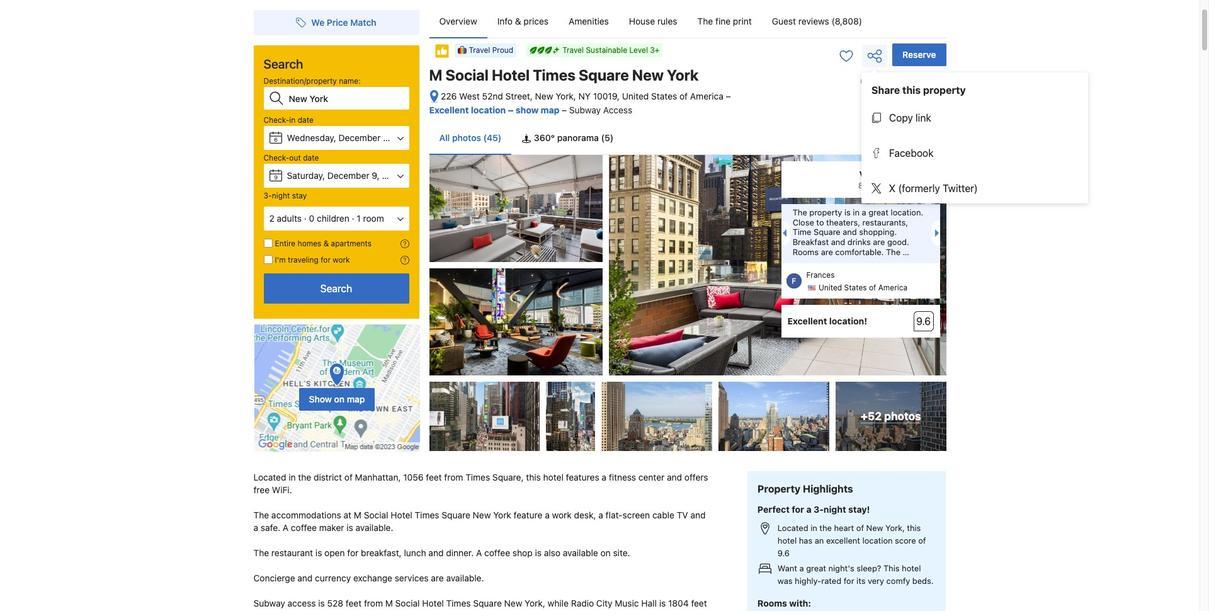 Task type: describe. For each thing, give the bounding box(es) containing it.
and up comfortable.
[[843, 227, 857, 237]]

excellent inside 226 west 52nd street, new york, ny 10019, united states of america – excellent location – show map – subway access
[[429, 104, 469, 115]]

1 · from the left
[[304, 213, 307, 224]]

breakfast,
[[361, 548, 402, 558]]

level
[[630, 45, 648, 55]]

wednesday,
[[287, 132, 336, 143]]

an
[[815, 535, 824, 546]]

a left fitness
[[602, 472, 607, 483]]

0 horizontal spatial –
[[508, 104, 514, 115]]

(5)
[[601, 132, 614, 143]]

highly-
[[795, 576, 822, 586]]

the for district
[[298, 472, 311, 483]]

destination/property
[[264, 76, 337, 86]]

west
[[459, 91, 480, 101]]

located for located in the district of manhattan, 1056 feet from times square, this hotel features a fitness center and offers free wifi. the accommodations at m social hotel times square new york feature a work desk, a flat-screen cable tv and a safe. a coffee maker is available. the restaurant is open for breakfast, lunch and dinner. a coffee shop is also available on site. concierge and currency exchange services are available. subway access is 528 feet from m social hotel times square new york, while radio city music hall is 1804 feet away.
[[254, 472, 286, 483]]

photos for +52
[[885, 410, 921, 423]]

features
[[566, 472, 600, 483]]

1804
[[669, 598, 689, 609]]

1 horizontal spatial feet
[[426, 472, 442, 483]]

located in the heart of new york, this hotel has an excellent location score of 9.6
[[778, 523, 927, 558]]

travel for travel proud
[[469, 46, 490, 55]]

to
[[817, 217, 824, 227]]

0 vertical spatial this
[[903, 84, 921, 96]]

a right the feature
[[545, 510, 550, 521]]

amenities
[[569, 16, 609, 26]]

adults
[[277, 213, 302, 224]]

america inside 226 west 52nd street, new york, ny 10019, united states of america – excellent location – show map – subway access
[[690, 91, 724, 101]]

was
[[778, 576, 793, 586]]

2 horizontal spatial –
[[726, 91, 731, 101]]

new down 3+ on the top of the page
[[632, 66, 664, 84]]

3- inside search section
[[264, 191, 272, 200]]

0 horizontal spatial coffee
[[291, 522, 317, 533]]

manhattan,
[[355, 472, 401, 483]]

9.6 inside located in the heart of new york, this hotel has an excellent location score of 9.6
[[778, 548, 790, 558]]

destination/property name:
[[264, 76, 361, 86]]

breakfast
[[793, 237, 829, 247]]

map inside search section
[[347, 394, 365, 405]]

rooms with:
[[758, 598, 812, 609]]

for inside the located in the district of manhattan, 1056 feet from times square, this hotel features a fitness center and offers free wifi. the accommodations at m social hotel times square new york feature a work desk, a flat-screen cable tv and a safe. a coffee maker is available. the restaurant is open for breakfast, lunch and dinner. a coffee shop is also available on site. concierge and currency exchange services are available. subway access is 528 feet from m social hotel times square new york, while radio city music hall is 1804 feet away.
[[347, 548, 359, 558]]

2
[[269, 213, 275, 224]]

new up dinner.
[[473, 510, 491, 521]]

music
[[615, 598, 639, 609]]

score
[[895, 535, 917, 546]]

access
[[288, 598, 316, 609]]

drinks
[[848, 237, 871, 247]]

x (formerly twitter) button
[[862, 173, 1089, 204]]

frances
[[807, 270, 835, 280]]

8,808
[[859, 181, 880, 190]]

york, inside located in the heart of new york, this hotel has an excellent location score of 9.6
[[886, 523, 905, 533]]

times up lunch
[[415, 510, 440, 521]]

square up 10019, at the top of the page
[[579, 66, 629, 84]]

info & prices
[[498, 16, 549, 26]]

shop
[[513, 548, 533, 558]]

work inside search section
[[333, 255, 350, 265]]

3+
[[650, 45, 660, 55]]

photos for all
[[452, 132, 481, 143]]

we
[[312, 17, 325, 28]]

show
[[309, 394, 332, 405]]

we price match button
[[291, 11, 382, 34]]

perfect
[[758, 504, 790, 515]]

guest reviews (8,808) link
[[762, 5, 873, 38]]

lunch
[[404, 548, 426, 558]]

0 vertical spatial from
[[444, 472, 463, 483]]

panorama
[[557, 132, 599, 143]]

york, inside the located in the district of manhattan, 1056 feet from times square, this hotel features a fitness center and offers free wifi. the accommodations at m social hotel times square new york feature a work desk, a flat-screen cable tv and a safe. a coffee maker is available. the restaurant is open for breakfast, lunch and dinner. a coffee shop is also available on site. concierge and currency exchange services are available. subway access is 528 feet from m social hotel times square new york, while radio city music hall is 1804 feet away.
[[525, 598, 546, 609]]

night inside search section
[[272, 191, 290, 200]]

(formerly
[[899, 183, 941, 194]]

1
[[357, 213, 361, 224]]

currency
[[315, 573, 351, 584]]

0 vertical spatial search
[[264, 57, 303, 71]]

for down property highlights
[[792, 504, 805, 515]]

9,
[[372, 170, 380, 181]]

1 horizontal spatial are
[[821, 247, 833, 257]]

times left square,
[[466, 472, 490, 483]]

in for located in the heart of new york, this hotel has an excellent location score of 9.6
[[811, 523, 818, 533]]

6,
[[383, 132, 391, 143]]

2023 for wednesday, december 6, 2023
[[393, 132, 415, 143]]

subway inside 226 west 52nd street, new york, ny 10019, united states of america – excellent location – show map – subway access
[[570, 104, 601, 115]]

0 vertical spatial reviews
[[799, 16, 830, 26]]

the left the …
[[886, 247, 901, 257]]

out
[[289, 153, 301, 163]]

9.6 inside scored 9.6 element
[[917, 316, 931, 327]]

very good 8,808 reviews
[[859, 170, 909, 190]]

0 vertical spatial &
[[515, 16, 521, 26]]

night's
[[829, 563, 855, 573]]

and down theaters, at the top of page
[[832, 237, 846, 247]]

is left 528
[[318, 598, 325, 609]]

scored 9.6 element
[[914, 311, 934, 332]]

twitter)
[[943, 183, 978, 194]]

times down dinner.
[[446, 598, 471, 609]]

all
[[439, 132, 450, 143]]

states inside 226 west 52nd street, new york, ny 10019, united states of america – excellent location – show map – subway access
[[652, 91, 678, 101]]

square up dinner.
[[442, 510, 471, 521]]

very
[[860, 170, 881, 181]]

1 horizontal spatial 3-
[[814, 504, 824, 515]]

location inside located in the heart of new york, this hotel has an excellent location score of 9.6
[[863, 535, 893, 546]]

away.
[[254, 611, 276, 611]]

the up time at the right of the page
[[793, 207, 808, 217]]

offers
[[685, 472, 709, 483]]

rated very good element
[[788, 168, 909, 183]]

tv
[[677, 510, 688, 521]]

scored 8.4 element
[[914, 170, 934, 190]]

overview link
[[429, 5, 487, 38]]

want
[[778, 563, 798, 573]]

1 horizontal spatial –
[[562, 104, 567, 115]]

december for wednesday,
[[339, 132, 381, 143]]

is left also
[[535, 548, 542, 558]]

restaurant
[[272, 548, 313, 558]]

times up 226 west 52nd street, new york, ny 10019, united states of america – excellent location – show map – subway access
[[533, 66, 576, 84]]

tab list containing all photos (45)
[[429, 122, 947, 155]]

safe.
[[261, 522, 280, 533]]

0 horizontal spatial a
[[283, 522, 289, 533]]

360°
[[534, 132, 555, 143]]

and right tv at the bottom of the page
[[691, 510, 706, 521]]

of inside the located in the district of manhattan, 1056 feet from times square, this hotel features a fitness center and offers free wifi. the accommodations at m social hotel times square new york feature a work desk, a flat-screen cable tv and a safe. a coffee maker is available. the restaurant is open for breakfast, lunch and dinner. a coffee shop is also available on site. concierge and currency exchange services are available. subway access is 528 feet from m social hotel times square new york, while radio city music hall is 1804 feet away.
[[345, 472, 353, 483]]

1 horizontal spatial property
[[924, 84, 966, 96]]

2 horizontal spatial feet
[[691, 598, 707, 609]]

1 horizontal spatial social
[[395, 598, 420, 609]]

1 vertical spatial coffee
[[485, 548, 510, 558]]

highlights
[[803, 483, 854, 495]]

in for located in the district of manhattan, 1056 feet from times square, this hotel features a fitness center and offers free wifi. the accommodations at m social hotel times square new york feature a work desk, a flat-screen cable tv and a safe. a coffee maker is available. the restaurant is open for breakfast, lunch and dinner. a coffee shop is also available on site. concierge and currency exchange services are available. subway access is 528 feet from m social hotel times square new york, while radio city music hall is 1804 feet away.
[[289, 472, 296, 483]]

0 vertical spatial york
[[667, 66, 699, 84]]

10019,
[[593, 91, 620, 101]]

facebook
[[890, 147, 934, 159]]

and left offers
[[667, 472, 682, 483]]

0 horizontal spatial rooms
[[758, 598, 788, 609]]

info & prices link
[[487, 5, 559, 38]]

1056
[[403, 472, 424, 483]]

facebook button
[[862, 138, 1089, 168]]

52nd
[[482, 91, 503, 101]]

360° panorama (5) button
[[512, 122, 624, 154]]

are inside the located in the district of manhattan, 1056 feet from times square, this hotel features a fitness center and offers free wifi. the accommodations at m social hotel times square new york feature a work desk, a flat-screen cable tv and a safe. a coffee maker is available. the restaurant is open for breakfast, lunch and dinner. a coffee shop is also available on site. concierge and currency exchange services are available. subway access is 528 feet from m social hotel times square new york, while radio city music hall is 1804 feet away.
[[431, 573, 444, 584]]

2 horizontal spatial hotel
[[492, 66, 530, 84]]

on inside search section
[[334, 394, 345, 405]]

located for located in the heart of new york, this hotel has an excellent location score of 9.6
[[778, 523, 809, 533]]

1 vertical spatial united
[[819, 283, 843, 292]]

and up 'access'
[[298, 573, 313, 584]]

house rules
[[629, 16, 678, 26]]

the left "fine"
[[698, 16, 713, 26]]

is right hall
[[660, 598, 666, 609]]

date for check-in date
[[298, 115, 314, 125]]

a left safe.
[[254, 522, 258, 533]]

saturday,
[[287, 170, 325, 181]]

wednesday, december 6, 2023
[[287, 132, 415, 143]]

226 west 52nd street, new york, ny 10019, united states of america – excellent location – show map – subway access
[[429, 91, 731, 115]]

this inside the located in the district of manhattan, 1056 feet from times square, this hotel features a fitness center and offers free wifi. the accommodations at m social hotel times square new york feature a work desk, a flat-screen cable tv and a safe. a coffee maker is available. the restaurant is open for breakfast, lunch and dinner. a coffee shop is also available on site. concierge and currency exchange services are available. subway access is 528 feet from m social hotel times square new york, while radio city music hall is 1804 feet away.
[[526, 472, 541, 483]]

the up safe.
[[254, 510, 269, 521]]

show
[[516, 104, 539, 115]]

stay
[[292, 191, 307, 200]]

in inside the property is in a great location. close to theaters, restaurants, time square and shopping. breakfast and drinks are good. rooms are comfortable. the …
[[853, 207, 860, 217]]

on inside the located in the district of manhattan, 1056 feet from times square, this hotel features a fitness center and offers free wifi. the accommodations at m social hotel times square new york feature a work desk, a flat-screen cable tv and a safe. a coffee maker is available. the restaurant is open for breakfast, lunch and dinner. a coffee shop is also available on site. concierge and currency exchange services are available. subway access is 528 feet from m social hotel times square new york, while radio city music hall is 1804 feet away.
[[601, 548, 611, 558]]

valign  initial image
[[434, 43, 450, 59]]

2 · from the left
[[352, 213, 354, 224]]

1 horizontal spatial hotel
[[422, 598, 444, 609]]

is left open
[[316, 548, 322, 558]]

reviews inside very good 8,808 reviews
[[882, 181, 909, 190]]

square inside the property is in a great location. close to theaters, restaurants, time square and shopping. breakfast and drinks are good. rooms are comfortable. the …
[[814, 227, 841, 237]]

access
[[604, 104, 633, 115]]

excellent
[[827, 535, 861, 546]]

i'm traveling for work
[[275, 255, 350, 265]]

december for saturday,
[[327, 170, 370, 181]]

children
[[317, 213, 350, 224]]

york inside the located in the district of manhattan, 1056 feet from times square, this hotel features a fitness center and offers free wifi. the accommodations at m social hotel times square new york feature a work desk, a flat-screen cable tv and a safe. a coffee maker is available. the restaurant is open for breakfast, lunch and dinner. a coffee shop is also available on site. concierge and currency exchange services are available. subway access is 528 feet from m social hotel times square new york, while radio city music hall is 1804 feet away.
[[493, 510, 512, 521]]

check- for in
[[264, 115, 289, 125]]

1 horizontal spatial m
[[385, 598, 393, 609]]

and right lunch
[[429, 548, 444, 558]]

good
[[884, 170, 909, 181]]

date for check-out date
[[303, 153, 319, 163]]

room
[[363, 213, 384, 224]]

1 horizontal spatial excellent
[[788, 316, 828, 326]]

1 vertical spatial social
[[364, 510, 389, 521]]

wifi.
[[272, 485, 292, 495]]

perfect for a 3-night stay!
[[758, 504, 870, 515]]

share
[[872, 84, 901, 96]]



Task type: vqa. For each thing, say whether or not it's contained in the screenshot.
Wonderful element
no



Task type: locate. For each thing, give the bounding box(es) containing it.
located up has
[[778, 523, 809, 533]]

rooms inside the property is in a great location. close to theaters, restaurants, time square and shopping. breakfast and drinks are good. rooms are comfortable. the …
[[793, 247, 819, 257]]

united
[[622, 91, 649, 101], [819, 283, 843, 292]]

a up highly-
[[800, 563, 804, 573]]

excellent left location!
[[788, 316, 828, 326]]

a right theaters, at the top of page
[[862, 207, 867, 217]]

3-
[[264, 191, 272, 200], [814, 504, 824, 515]]

the for heart
[[820, 523, 832, 533]]

1 vertical spatial excellent
[[788, 316, 828, 326]]

0 horizontal spatial m
[[354, 510, 362, 521]]

all photos (45) button
[[429, 122, 512, 154]]

night up the heart
[[824, 504, 847, 515]]

0 vertical spatial located
[[254, 472, 286, 483]]

for inside search section
[[321, 255, 331, 265]]

social right at
[[364, 510, 389, 521]]

are
[[873, 237, 886, 247], [821, 247, 833, 257], [431, 573, 444, 584]]

social
[[446, 66, 489, 84], [364, 510, 389, 521], [395, 598, 420, 609]]

great inside the property is in a great location. close to theaters, restaurants, time square and shopping. breakfast and drinks are good. rooms are comfortable. the …
[[869, 207, 889, 217]]

1 check- from the top
[[264, 115, 289, 125]]

if you select this option, we'll show you popular business travel features like breakfast, wifi and free parking. image
[[400, 256, 409, 265], [400, 256, 409, 265]]

of inside 226 west 52nd street, new york, ny 10019, united states of america – excellent location – show map – subway access
[[680, 91, 688, 101]]

on left site.
[[601, 548, 611, 558]]

located inside the located in the district of manhattan, 1056 feet from times square, this hotel features a fitness center and offers free wifi. the accommodations at m social hotel times square new york feature a work desk, a flat-screen cable tv and a safe. a coffee maker is available. the restaurant is open for breakfast, lunch and dinner. a coffee shop is also available on site. concierge and currency exchange services are available. subway access is 528 feet from m social hotel times square new york, while radio city music hall is 1804 feet away.
[[254, 472, 286, 483]]

a left flat- on the right
[[599, 510, 604, 521]]

0 horizontal spatial located
[[254, 472, 286, 483]]

prices
[[524, 16, 549, 26]]

· left 0
[[304, 213, 307, 224]]

screen
[[623, 510, 650, 521]]

reserve button
[[893, 43, 947, 66]]

hotel left has
[[778, 535, 797, 546]]

0
[[309, 213, 315, 224]]

1 vertical spatial york,
[[886, 523, 905, 533]]

hotel inside located in the heart of new york, this hotel has an excellent location score of 9.6
[[778, 535, 797, 546]]

1 horizontal spatial location
[[863, 535, 893, 546]]

2 vertical spatial this
[[908, 523, 921, 533]]

the up the an in the right bottom of the page
[[820, 523, 832, 533]]

from down "exchange"
[[364, 598, 383, 609]]

price
[[327, 17, 348, 28]]

dinner.
[[446, 548, 474, 558]]

0 vertical spatial hotel
[[544, 472, 564, 483]]

x
[[889, 183, 896, 194]]

entire homes & apartments
[[275, 239, 372, 248]]

0 horizontal spatial hotel
[[544, 472, 564, 483]]

1 vertical spatial &
[[324, 239, 329, 248]]

photos
[[452, 132, 481, 143], [885, 410, 921, 423]]

2 horizontal spatial york,
[[886, 523, 905, 533]]

we'll show you stays where you can have the entire place to yourself image
[[400, 239, 409, 248], [400, 239, 409, 248]]

this up score
[[908, 523, 921, 533]]

0 vertical spatial york,
[[556, 91, 576, 101]]

0 horizontal spatial location
[[471, 104, 506, 115]]

reviews right guest
[[799, 16, 830, 26]]

excellent down 226
[[429, 104, 469, 115]]

tab list
[[429, 122, 947, 155]]

services
[[395, 573, 429, 584]]

located inside located in the heart of new york, this hotel has an excellent location score of 9.6
[[778, 523, 809, 533]]

good.
[[888, 237, 910, 247]]

traveling
[[288, 255, 319, 265]]

0 vertical spatial 2023
[[393, 132, 415, 143]]

2 horizontal spatial social
[[446, 66, 489, 84]]

1 horizontal spatial photos
[[885, 410, 921, 423]]

date up wednesday, at the top of the page
[[298, 115, 314, 125]]

reviews right 8,808
[[882, 181, 909, 190]]

name:
[[339, 76, 361, 86]]

feet right the 1056
[[426, 472, 442, 483]]

york, up score
[[886, 523, 905, 533]]

new inside located in the heart of new york, this hotel has an excellent location score of 9.6
[[867, 523, 884, 533]]

in inside located in the heart of new york, this hotel has an excellent location score of 9.6
[[811, 523, 818, 533]]

located in the district of manhattan, 1056 feet from times square, this hotel features a fitness center and offers free wifi. the accommodations at m social hotel times square new york feature a work desk, a flat-screen cable tv and a safe. a coffee maker is available. the restaurant is open for breakfast, lunch and dinner. a coffee shop is also available on site. concierge and currency exchange services are available. subway access is 528 feet from m social hotel times square new york, while radio city music hall is 1804 feet away.
[[254, 472, 711, 611]]

beds.
[[913, 576, 934, 586]]

copy
[[890, 112, 913, 123]]

new inside 226 west 52nd street, new york, ny 10019, united states of america – excellent location – show map – subway access
[[535, 91, 554, 101]]

social up west
[[446, 66, 489, 84]]

travel left proud
[[469, 46, 490, 55]]

night left stay
[[272, 191, 290, 200]]

saturday, december 9, 2023
[[287, 170, 403, 181]]

1 vertical spatial hotel
[[391, 510, 413, 521]]

0 horizontal spatial 9.6
[[778, 548, 790, 558]]

photos inside button
[[452, 132, 481, 143]]

want a great night's sleep? this hotel was highly-rated for its very comfy beds.
[[778, 563, 934, 586]]

search down i'm traveling for work
[[321, 283, 352, 294]]

2 vertical spatial york,
[[525, 598, 546, 609]]

subway up away.
[[254, 598, 285, 609]]

travel sustainable level 3+
[[563, 45, 660, 55]]

1 horizontal spatial reviews
[[882, 181, 909, 190]]

1 vertical spatial states
[[845, 283, 867, 292]]

1 vertical spatial hotel
[[778, 535, 797, 546]]

0 vertical spatial location
[[471, 104, 506, 115]]

for right open
[[347, 548, 359, 558]]

a down property highlights
[[807, 504, 812, 515]]

0 horizontal spatial 3-
[[264, 191, 272, 200]]

0 vertical spatial photos
[[452, 132, 481, 143]]

sleep?
[[857, 563, 882, 573]]

america
[[690, 91, 724, 101], [879, 283, 908, 292]]

1 vertical spatial map
[[347, 394, 365, 405]]

0 vertical spatial united
[[622, 91, 649, 101]]

0 horizontal spatial reviews
[[799, 16, 830, 26]]

0 horizontal spatial states
[[652, 91, 678, 101]]

a right dinner.
[[476, 548, 482, 558]]

show on map
[[309, 394, 365, 405]]

location!
[[830, 316, 868, 326]]

search up the destination/property
[[264, 57, 303, 71]]

are up frances
[[821, 247, 833, 257]]

0 vertical spatial america
[[690, 91, 724, 101]]

1 vertical spatial reviews
[[882, 181, 909, 190]]

check- down 6
[[264, 153, 289, 163]]

hotel up beds.
[[902, 563, 921, 573]]

0 vertical spatial rooms
[[793, 247, 819, 257]]

united inside 226 west 52nd street, new york, ny 10019, united states of america – excellent location – show map – subway access
[[622, 91, 649, 101]]

square,
[[493, 472, 524, 483]]

1 vertical spatial night
[[824, 504, 847, 515]]

a right safe.
[[283, 522, 289, 533]]

1 vertical spatial from
[[364, 598, 383, 609]]

2 travel from the left
[[469, 46, 490, 55]]

feature
[[514, 510, 543, 521]]

1 vertical spatial on
[[601, 548, 611, 558]]

new down stay!
[[867, 523, 884, 533]]

square down dinner.
[[473, 598, 502, 609]]

528
[[327, 598, 343, 609]]

m down "exchange"
[[385, 598, 393, 609]]

0 horizontal spatial subway
[[254, 598, 285, 609]]

accommodations
[[272, 510, 341, 521]]

new left while
[[504, 598, 523, 609]]

0 vertical spatial 3-
[[264, 191, 272, 200]]

travel for travel sustainable level 3+
[[563, 45, 584, 55]]

great up highly-
[[807, 563, 827, 573]]

work down apartments
[[333, 255, 350, 265]]

copy link
[[890, 112, 932, 123]]

1 horizontal spatial 9.6
[[917, 316, 931, 327]]

9
[[274, 174, 278, 181]]

travel
[[563, 45, 584, 55], [469, 46, 490, 55]]

concierge
[[254, 573, 295, 584]]

1 horizontal spatial a
[[476, 548, 482, 558]]

states up location!
[[845, 283, 867, 292]]

coffee down 'accommodations'
[[291, 522, 317, 533]]

excellent
[[429, 104, 469, 115], [788, 316, 828, 326]]

the inside the located in the district of manhattan, 1056 feet from times square, this hotel features a fitness center and offers free wifi. the accommodations at m social hotel times square new york feature a work desk, a flat-screen cable tv and a safe. a coffee maker is available. the restaurant is open for breakfast, lunch and dinner. a coffee shop is also available on site. concierge and currency exchange services are available. subway access is 528 feet from m social hotel times square new york, while radio city music hall is 1804 feet away.
[[298, 472, 311, 483]]

great inside want a great night's sleep? this hotel was highly-rated for its very comfy beds.
[[807, 563, 827, 573]]

0 vertical spatial m
[[429, 66, 443, 84]]

is down at
[[347, 522, 353, 533]]

subway down "ny"
[[570, 104, 601, 115]]

the fine print
[[698, 16, 752, 26]]

next image
[[935, 229, 943, 237]]

times
[[533, 66, 576, 84], [466, 472, 490, 483], [415, 510, 440, 521], [446, 598, 471, 609]]

360° panorama (5)
[[532, 132, 614, 143]]

of
[[680, 91, 688, 101], [869, 283, 877, 292], [345, 472, 353, 483], [857, 523, 864, 533], [919, 535, 927, 546]]

for down entire homes & apartments
[[321, 255, 331, 265]]

1 vertical spatial m
[[354, 510, 362, 521]]

1 horizontal spatial located
[[778, 523, 809, 533]]

1 vertical spatial this
[[526, 472, 541, 483]]

photos inside "link"
[[885, 410, 921, 423]]

rooms down the was
[[758, 598, 788, 609]]

square right time at the right of the page
[[814, 227, 841, 237]]

stay!
[[849, 504, 870, 515]]

has
[[799, 535, 813, 546]]

1 horizontal spatial rooms
[[793, 247, 819, 257]]

2 horizontal spatial are
[[873, 237, 886, 247]]

reserve
[[903, 49, 937, 60]]

all photos (45)
[[439, 132, 502, 143]]

0 vertical spatial check-
[[264, 115, 289, 125]]

1 horizontal spatial map
[[541, 104, 560, 115]]

1 vertical spatial located
[[778, 523, 809, 533]]

1 horizontal spatial america
[[879, 283, 908, 292]]

0 horizontal spatial america
[[690, 91, 724, 101]]

homes
[[298, 239, 322, 248]]

property highlights
[[758, 483, 854, 495]]

6
[[274, 136, 278, 143]]

rooms down time at the right of the page
[[793, 247, 819, 257]]

0 horizontal spatial united
[[622, 91, 649, 101]]

3- up 2
[[264, 191, 272, 200]]

1 vertical spatial subway
[[254, 598, 285, 609]]

m right at
[[354, 510, 362, 521]]

0 horizontal spatial social
[[364, 510, 389, 521]]

click to open map view image
[[429, 89, 439, 104]]

1 vertical spatial location
[[863, 535, 893, 546]]

copy link button
[[862, 103, 1089, 133]]

1 horizontal spatial available.
[[446, 573, 484, 584]]

0 vertical spatial states
[[652, 91, 678, 101]]

for inside want a great night's sleep? this hotel was highly-rated for its very comfy beds.
[[844, 576, 855, 586]]

location down 52nd
[[471, 104, 506, 115]]

property up time at the right of the page
[[810, 207, 843, 217]]

a inside the property is in a great location. close to theaters, restaurants, time square and shopping. breakfast and drinks are good. rooms are comfortable. the …
[[862, 207, 867, 217]]

ny
[[579, 91, 591, 101]]

are right services
[[431, 573, 444, 584]]

check-
[[264, 115, 289, 125], [264, 153, 289, 163]]

city
[[597, 598, 613, 609]]

0 horizontal spatial the
[[298, 472, 311, 483]]

0 vertical spatial map
[[541, 104, 560, 115]]

3- down highlights
[[814, 504, 824, 515]]

social down services
[[395, 598, 420, 609]]

site.
[[613, 548, 631, 558]]

+52 photos link
[[836, 382, 947, 451]]

while
[[548, 598, 569, 609]]

0 vertical spatial subway
[[570, 104, 601, 115]]

0 horizontal spatial york
[[493, 510, 512, 521]]

is inside the property is in a great location. close to theaters, restaurants, time square and shopping. breakfast and drinks are good. rooms are comfortable. the …
[[845, 207, 851, 217]]

december left the 9, on the top of the page
[[327, 170, 370, 181]]

the down safe.
[[254, 548, 269, 558]]

states down 3+ on the top of the page
[[652, 91, 678, 101]]

1 travel from the left
[[563, 45, 584, 55]]

theaters,
[[827, 217, 861, 227]]

work inside the located in the district of manhattan, 1056 feet from times square, this hotel features a fitness center and offers free wifi. the accommodations at m social hotel times square new york feature a work desk, a flat-screen cable tv and a safe. a coffee maker is available. the restaurant is open for breakfast, lunch and dinner. a coffee shop is also available on site. concierge and currency exchange services are available. subway access is 528 feet from m social hotel times square new york, while radio city music hall is 1804 feet away.
[[552, 510, 572, 521]]

(45)
[[484, 132, 502, 143]]

york,
[[556, 91, 576, 101], [886, 523, 905, 533], [525, 598, 546, 609]]

this right square,
[[526, 472, 541, 483]]

share this property
[[872, 84, 966, 96]]

fine
[[716, 16, 731, 26]]

previous image
[[779, 229, 787, 237]]

photos right +52
[[885, 410, 921, 423]]

in up wifi.
[[289, 472, 296, 483]]

very
[[868, 576, 885, 586]]

from
[[444, 472, 463, 483], [364, 598, 383, 609]]

& inside search section
[[324, 239, 329, 248]]

0 vertical spatial available.
[[356, 522, 394, 533]]

property up link
[[924, 84, 966, 96]]

radio
[[571, 598, 594, 609]]

rated
[[822, 576, 842, 586]]

available
[[563, 548, 598, 558]]

0 horizontal spatial feet
[[346, 598, 362, 609]]

hotel down the 1056
[[391, 510, 413, 521]]

on right show
[[334, 394, 345, 405]]

& right info
[[515, 16, 521, 26]]

located up free
[[254, 472, 286, 483]]

sustainable
[[586, 45, 628, 55]]

hotel inside the located in the district of manhattan, 1056 feet from times square, this hotel features a fitness center and offers free wifi. the accommodations at m social hotel times square new york feature a work desk, a flat-screen cable tv and a safe. a coffee maker is available. the restaurant is open for breakfast, lunch and dinner. a coffee shop is also available on site. concierge and currency exchange services are available. subway access is 528 feet from m social hotel times square new york, while radio city music hall is 1804 feet away.
[[544, 472, 564, 483]]

2 horizontal spatial m
[[429, 66, 443, 84]]

york, left while
[[525, 598, 546, 609]]

2023 right 6, on the left
[[393, 132, 415, 143]]

search inside search button
[[321, 283, 352, 294]]

map inside 226 west 52nd street, new york, ny 10019, united states of america – excellent location – show map – subway access
[[541, 104, 560, 115]]

0 vertical spatial social
[[446, 66, 489, 84]]

2 adults · 0 children · 1 room button
[[264, 207, 409, 231]]

travel up m social hotel times square new york
[[563, 45, 584, 55]]

united states of america
[[819, 283, 908, 292]]

restaurants,
[[863, 217, 909, 227]]

for
[[321, 255, 331, 265], [792, 504, 805, 515], [347, 548, 359, 558], [844, 576, 855, 586]]

match
[[351, 17, 377, 28]]

property inside the property is in a great location. close to theaters, restaurants, time square and shopping. breakfast and drinks are good. rooms are comfortable. the …
[[810, 207, 843, 217]]

1 vertical spatial date
[[303, 153, 319, 163]]

0 horizontal spatial work
[[333, 255, 350, 265]]

1 vertical spatial 9.6
[[778, 548, 790, 558]]

2 horizontal spatial hotel
[[902, 563, 921, 573]]

· left the 1
[[352, 213, 354, 224]]

are left good.
[[873, 237, 886, 247]]

2023 for saturday, december 9, 2023
[[382, 170, 403, 181]]

0 vertical spatial excellent
[[429, 104, 469, 115]]

0 horizontal spatial available.
[[356, 522, 394, 533]]

the property is in a great location. close to theaters, restaurants, time square and shopping. breakfast and drinks are good. rooms are comfortable. the …
[[793, 207, 924, 257]]

1 horizontal spatial night
[[824, 504, 847, 515]]

0 horizontal spatial on
[[334, 394, 345, 405]]

a inside want a great night's sleep? this hotel was highly-rated for its very comfy beds.
[[800, 563, 804, 573]]

2023 right the 9, on the top of the page
[[382, 170, 403, 181]]

district
[[314, 472, 342, 483]]

this inside located in the heart of new york, this hotel has an excellent location score of 9.6
[[908, 523, 921, 533]]

(8,808)
[[832, 16, 863, 26]]

in inside search section
[[289, 115, 296, 125]]

in inside the located in the district of manhattan, 1056 feet from times square, this hotel features a fitness center and offers free wifi. the accommodations at m social hotel times square new york feature a work desk, a flat-screen cable tv and a safe. a coffee maker is available. the restaurant is open for breakfast, lunch and dinner. a coffee shop is also available on site. concierge and currency exchange services are available. subway access is 528 feet from m social hotel times square new york, while radio city music hall is 1804 feet away.
[[289, 472, 296, 483]]

location inside 226 west 52nd street, new york, ny 10019, united states of america – excellent location – show map – subway access
[[471, 104, 506, 115]]

& right homes
[[324, 239, 329, 248]]

1 horizontal spatial coffee
[[485, 548, 510, 558]]

2 check- from the top
[[264, 153, 289, 163]]

coffee left shop
[[485, 548, 510, 558]]

hotel down services
[[422, 598, 444, 609]]

from right the 1056
[[444, 472, 463, 483]]

1 horizontal spatial great
[[869, 207, 889, 217]]

0 vertical spatial december
[[339, 132, 381, 143]]

proud
[[493, 46, 514, 55]]

hotel inside want a great night's sleep? this hotel was highly-rated for its very comfy beds.
[[902, 563, 921, 573]]

Where are you going? field
[[284, 87, 409, 110]]

the inside located in the heart of new york, this hotel has an excellent location score of 9.6
[[820, 523, 832, 533]]

1 horizontal spatial york,
[[556, 91, 576, 101]]

date
[[298, 115, 314, 125], [303, 153, 319, 163]]

is right to
[[845, 207, 851, 217]]

available. down dinner.
[[446, 573, 484, 584]]

in up the an in the right bottom of the page
[[811, 523, 818, 533]]

1 vertical spatial rooms
[[758, 598, 788, 609]]

in for check-in date
[[289, 115, 296, 125]]

2 vertical spatial hotel
[[902, 563, 921, 573]]

link
[[916, 112, 932, 123]]

1 vertical spatial great
[[807, 563, 827, 573]]

1 vertical spatial available.
[[446, 573, 484, 584]]

cable
[[653, 510, 675, 521]]

exchange
[[353, 573, 393, 584]]

location.
[[891, 207, 924, 217]]

subway inside the located in the district of manhattan, 1056 feet from times square, this hotel features a fitness center and offers free wifi. the accommodations at m social hotel times square new york feature a work desk, a flat-screen cable tv and a safe. a coffee maker is available. the restaurant is open for breakfast, lunch and dinner. a coffee shop is also available on site. concierge and currency exchange services are available. subway access is 528 feet from m social hotel times square new york, while radio city music hall is 1804 feet away.
[[254, 598, 285, 609]]

the left district
[[298, 472, 311, 483]]

available. up the breakfast, at the bottom of page
[[356, 522, 394, 533]]

0 horizontal spatial york,
[[525, 598, 546, 609]]

0 vertical spatial hotel
[[492, 66, 530, 84]]

0 horizontal spatial &
[[324, 239, 329, 248]]

1 horizontal spatial from
[[444, 472, 463, 483]]

search section
[[249, 0, 424, 452]]

york, inside 226 west 52nd street, new york, ny 10019, united states of america – excellent location – show map – subway access
[[556, 91, 576, 101]]

0 horizontal spatial hotel
[[391, 510, 413, 521]]

this right "share"
[[903, 84, 921, 96]]

0 vertical spatial great
[[869, 207, 889, 217]]

check- for out
[[264, 153, 289, 163]]

0 vertical spatial property
[[924, 84, 966, 96]]

0 vertical spatial a
[[283, 522, 289, 533]]

1 vertical spatial photos
[[885, 410, 921, 423]]



